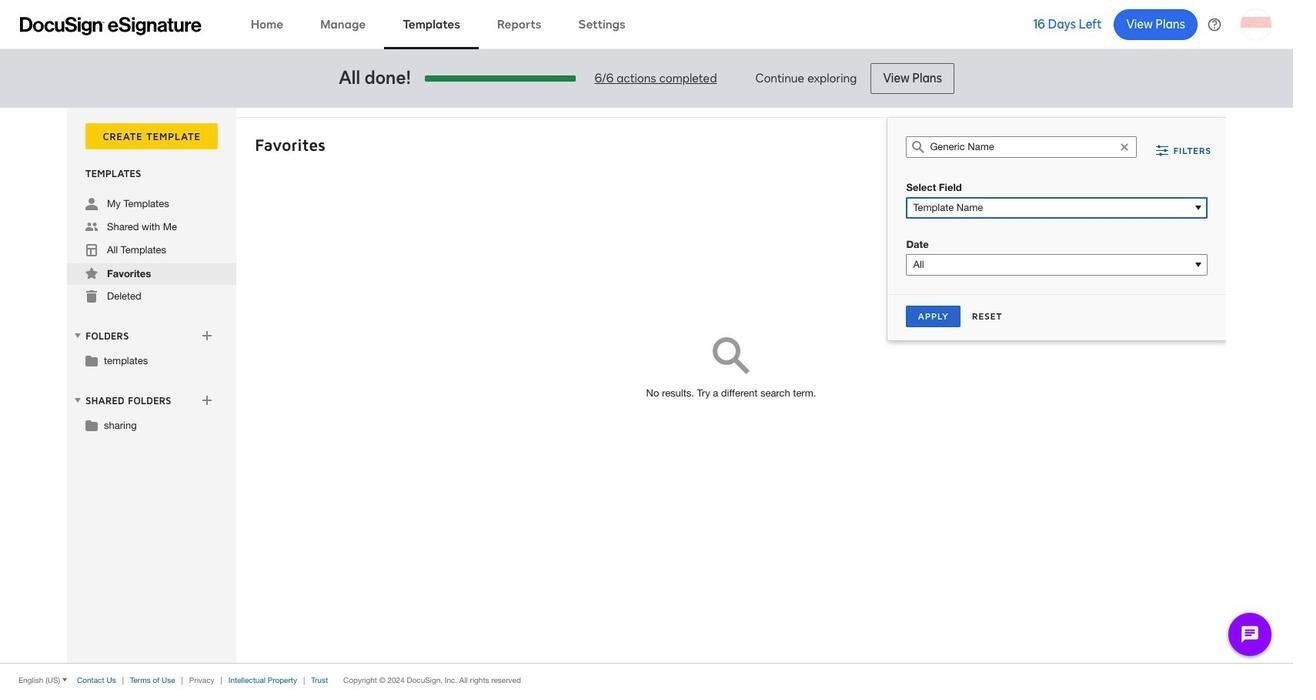 Task type: describe. For each thing, give the bounding box(es) containing it.
your uploaded profile image image
[[1241, 9, 1272, 40]]

folder image
[[85, 419, 98, 431]]

folder image
[[85, 354, 98, 367]]

star filled image
[[85, 267, 98, 280]]

more info region
[[0, 663, 1294, 696]]



Task type: vqa. For each thing, say whether or not it's contained in the screenshot.
'shared' ICON
yes



Task type: locate. For each thing, give the bounding box(es) containing it.
shared image
[[85, 221, 98, 233]]

view folders image
[[72, 329, 84, 342]]

secondary navigation region
[[67, 108, 1231, 663]]

docusign esignature image
[[20, 17, 202, 35]]

view shared folders image
[[72, 394, 84, 406]]

templates image
[[85, 244, 98, 256]]

trash image
[[85, 290, 98, 303]]

user image
[[85, 198, 98, 210]]

Search Favorites text field
[[931, 137, 1114, 157]]



